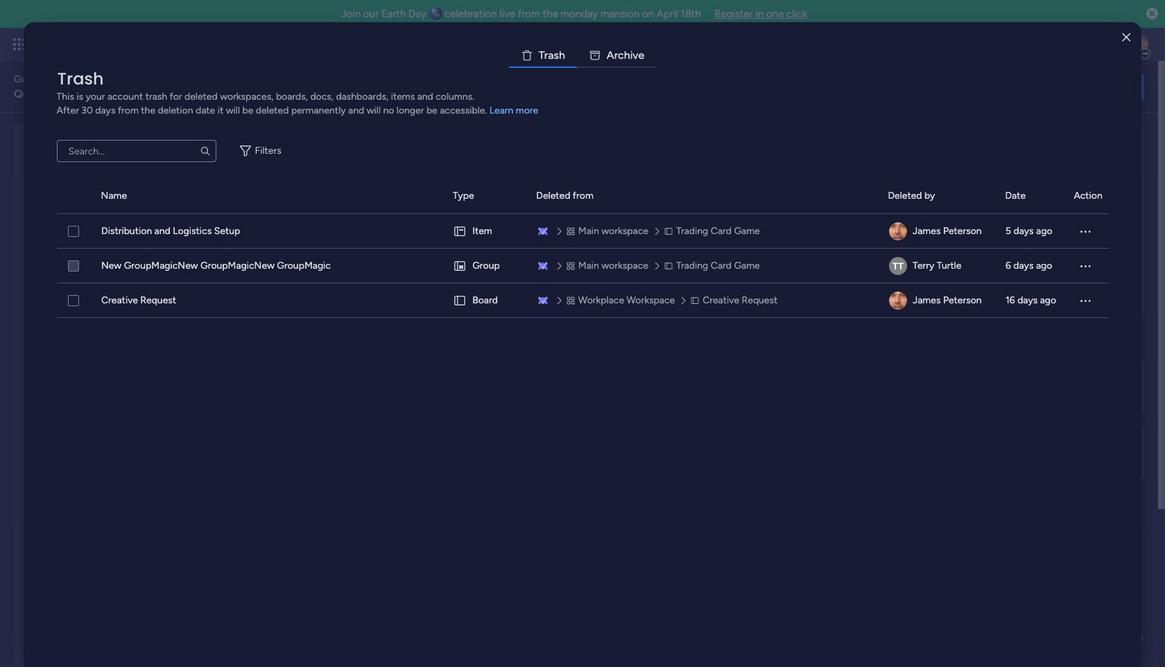 Task type: vqa. For each thing, say whether or not it's contained in the screenshot.
option to the top
no



Task type: locate. For each thing, give the bounding box(es) containing it.
add to favorites image for component icon
[[649, 281, 663, 295]]

james peterson image
[[1126, 33, 1148, 55], [889, 292, 907, 310]]

2 public board image from the left
[[480, 281, 495, 296]]

close image
[[1122, 32, 1131, 43]]

1 image
[[960, 28, 972, 44]]

public board image
[[48, 281, 63, 296], [480, 281, 495, 296], [696, 281, 711, 296]]

None search field
[[57, 140, 216, 162]]

james peterson image
[[889, 223, 907, 241]]

1 horizontal spatial public board image
[[480, 281, 495, 296]]

1 public board image from the left
[[48, 281, 63, 296]]

6 column header from the left
[[1005, 179, 1057, 214]]

row group
[[57, 179, 1109, 214]]

Search for items in the recycle bin search field
[[57, 140, 216, 162]]

2 horizontal spatial public board image
[[696, 281, 711, 296]]

5 column header from the left
[[888, 179, 989, 214]]

1 horizontal spatial add to favorites image
[[433, 281, 447, 295]]

2 column header from the left
[[101, 179, 436, 214]]

add to favorites image for component image
[[865, 281, 879, 295]]

table
[[57, 179, 1109, 646]]

quick search results list box
[[31, 157, 903, 341]]

2 add to favorites image from the left
[[865, 281, 879, 295]]

cell
[[453, 214, 520, 249], [888, 214, 989, 249], [453, 249, 520, 284], [888, 249, 989, 284], [453, 284, 520, 318], [888, 284, 989, 318]]

0 vertical spatial menu image
[[1078, 259, 1092, 273]]

column header
[[57, 179, 84, 214], [101, 179, 436, 214], [453, 179, 520, 214], [536, 179, 871, 214], [888, 179, 989, 214], [1005, 179, 1057, 214], [1074, 179, 1109, 214]]

add to favorites image
[[649, 281, 663, 295], [865, 281, 879, 295]]

row
[[57, 214, 1109, 249], [57, 249, 1109, 284], [57, 284, 1109, 318]]

0 horizontal spatial james peterson image
[[889, 292, 907, 310]]

public board image for first add to favorites icon from left
[[48, 281, 63, 296]]

menu image
[[1078, 259, 1092, 273], [1078, 294, 1092, 308]]

7 column header from the left
[[1074, 179, 1109, 214]]

0 horizontal spatial add to favorites image
[[217, 281, 231, 295]]

1 menu image from the top
[[1078, 259, 1092, 273]]

3 public board image from the left
[[696, 281, 711, 296]]

1 horizontal spatial add to favorites image
[[865, 281, 879, 295]]

terry turtle image
[[889, 257, 907, 275]]

1 horizontal spatial james peterson image
[[1126, 33, 1148, 55]]

1 add to favorites image from the left
[[649, 281, 663, 295]]

component image
[[696, 303, 708, 315]]

0 horizontal spatial add to favorites image
[[649, 281, 663, 295]]

add to favorites image
[[217, 281, 231, 295], [433, 281, 447, 295]]

component image
[[480, 303, 492, 315]]

0 horizontal spatial public board image
[[48, 281, 63, 296]]

1 vertical spatial menu image
[[1078, 294, 1092, 308]]



Task type: describe. For each thing, give the bounding box(es) containing it.
1 row from the top
[[57, 214, 1109, 249]]

getting started element
[[936, 359, 1144, 414]]

menu image
[[1078, 225, 1092, 239]]

2 menu image from the top
[[1078, 294, 1092, 308]]

public board image for add to favorites image corresponding to component icon
[[480, 281, 495, 296]]

4 column header from the left
[[536, 179, 871, 214]]

templates image image
[[949, 132, 1132, 228]]

public board image
[[264, 281, 279, 296]]

help center element
[[936, 425, 1144, 481]]

3 column header from the left
[[453, 179, 520, 214]]

select product image
[[12, 37, 26, 51]]

public board image for add to favorites image related to component image
[[696, 281, 711, 296]]

1 add to favorites image from the left
[[217, 281, 231, 295]]

2 row from the top
[[57, 249, 1109, 284]]

1 vertical spatial james peterson image
[[889, 292, 907, 310]]

search image
[[199, 146, 211, 157]]

0 vertical spatial james peterson image
[[1126, 33, 1148, 55]]

1 column header from the left
[[57, 179, 84, 214]]

3 row from the top
[[57, 284, 1109, 318]]

2 add to favorites image from the left
[[433, 281, 447, 295]]



